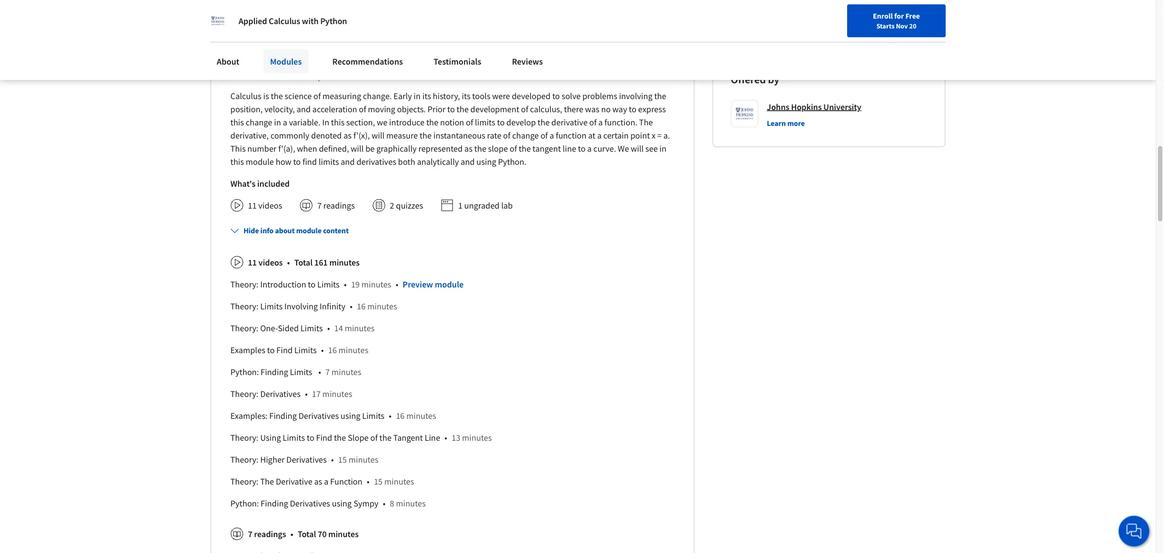 Task type: describe. For each thing, give the bounding box(es) containing it.
w.
[[794, 8, 803, 19]]

to up notion
[[447, 104, 455, 115]]

module inside dropdown button
[[296, 226, 322, 236]]

variable.
[[289, 117, 321, 128]]

info
[[261, 226, 274, 236]]

theory: derivatives • 17 minutes
[[231, 389, 352, 400]]

• total 161 minutes
[[287, 257, 360, 268]]

higher
[[260, 454, 285, 465]]

14
[[334, 323, 343, 334]]

limits up one-
[[260, 301, 283, 312]]

examples:
[[231, 411, 268, 421]]

a up tangent
[[550, 130, 554, 141]]

hide info about module content
[[244, 226, 349, 236]]

derivative inside hide info about module content region
[[276, 476, 313, 487]]

limits down theory: one-sided limits • 14 minutes
[[294, 345, 317, 356]]

using
[[260, 432, 281, 443]]

applied
[[239, 15, 267, 26]]

of up instantaneous
[[466, 117, 473, 128]]

hide info about module content button
[[226, 221, 353, 241]]

0 horizontal spatial 15
[[338, 454, 347, 465]]

• left 14
[[327, 323, 330, 334]]

free
[[906, 11, 920, 21]]

2 vertical spatial in
[[660, 143, 667, 154]]

cutrone,
[[804, 8, 837, 19]]

of up tangent
[[541, 130, 548, 141]]

derivative inside rates of change and the derivative module 3 • 5 hours to complete
[[344, 55, 392, 69]]

python
[[320, 15, 347, 26]]

derivative
[[552, 117, 588, 128]]

this down the position,
[[231, 117, 244, 128]]

a up commonly
[[283, 117, 287, 128]]

content
[[323, 226, 349, 236]]

a right at
[[597, 130, 602, 141]]

learn more button
[[767, 118, 805, 129]]

derivatives for examples:
[[299, 411, 339, 421]]

16 for examples to find limits
[[328, 345, 337, 356]]

to right way
[[629, 104, 637, 115]]

for
[[895, 11, 904, 21]]

info about module content element
[[226, 217, 675, 553]]

• up introduction
[[287, 257, 290, 268]]

quizzes
[[396, 200, 423, 211]]

at
[[588, 130, 596, 141]]

70
[[318, 529, 327, 540]]

one-
[[260, 323, 278, 334]]

• left 70
[[291, 529, 293, 540]]

your
[[868, 13, 883, 22]]

theory: limits involving infinity • 16 minutes
[[231, 301, 397, 312]]

hopkins inside "joseph w. cutrone, phd johns hopkins university 19 courses • 277,542 learners"
[[786, 21, 813, 31]]

1 vertical spatial johns
[[767, 102, 790, 113]]

using for 8 minutes
[[332, 498, 352, 509]]

total for total 70 minutes
[[298, 529, 316, 540]]

of right rate
[[503, 130, 511, 141]]

prior
[[428, 104, 446, 115]]

lab
[[502, 200, 513, 211]]

examples
[[231, 345, 265, 356]]

to right line
[[578, 143, 586, 154]]

with
[[302, 15, 319, 26]]

• total 70 minutes
[[291, 529, 359, 540]]

• up theory: the derivative as a function • 15 minutes
[[331, 454, 334, 465]]

0 vertical spatial find
[[852, 13, 867, 22]]

and down instantaneous
[[461, 156, 475, 167]]

we
[[377, 117, 388, 128]]

joseph
[[765, 8, 792, 19]]

this right in
[[331, 117, 345, 128]]

tools
[[472, 91, 491, 102]]

joseph w. cutrone, phd johns hopkins university 19 courses • 277,542 learners
[[765, 8, 864, 44]]

0 horizontal spatial will
[[351, 143, 364, 154]]

2 horizontal spatial will
[[631, 143, 644, 154]]

acceleration
[[313, 104, 357, 115]]

277,542
[[812, 33, 837, 43]]

a down no
[[599, 117, 603, 128]]

19 inside "joseph w. cutrone, phd johns hopkins university 19 courses • 277,542 learners"
[[765, 33, 773, 43]]

hours
[[276, 73, 295, 83]]

limits up "theory: using limits to find the slope of the tangent line • 13 minutes"
[[362, 411, 385, 421]]

sympy
[[354, 498, 379, 509]]

be
[[366, 143, 375, 154]]

161
[[314, 257, 328, 268]]

and up 'variable.'
[[297, 104, 311, 115]]

introduction
[[260, 279, 306, 290]]

testimonials link
[[427, 49, 488, 73]]

to down development
[[497, 117, 505, 128]]

reviews link
[[506, 49, 550, 73]]

included
[[257, 178, 290, 189]]

applied calculus with python
[[239, 15, 347, 26]]

by
[[768, 73, 780, 86]]

limits down examples to find limits • 16 minutes
[[290, 367, 312, 378]]

derivatives for theory:
[[287, 454, 327, 465]]

and inside rates of change and the derivative module 3 • 5 hours to complete
[[307, 55, 325, 69]]

what's
[[231, 178, 256, 189]]

the inside rates of change and the derivative module 3 • 5 hours to complete
[[327, 55, 342, 69]]

about
[[275, 226, 295, 236]]

0 vertical spatial limits
[[475, 117, 496, 128]]

using inside calculus is the science of measuring change. early in its history, its tools were developed to solve problems involving the position, velocity, and acceleration of moving objects.  prior to the development of calculus, there was no way to express this change in a variable.  in this section, we introduce the notion of limits to develop the derivative of a function. the derivative, commonly denoted as f'(x), will measure the instantaneous rate of change of a function at a certain point  x = a. this number f'(a), when defined, will be graphically represented as the slope of the tangent line to a curve. we will see in this module how to find limits and derivatives both analytically and using python.
[[477, 156, 496, 167]]

what's included
[[231, 178, 290, 189]]

to up theory: limits involving infinity • 16 minutes on the left of page
[[308, 279, 316, 290]]

enroll
[[873, 11, 893, 21]]

videos inside hide info about module content region
[[259, 257, 283, 268]]

1 horizontal spatial change
[[512, 130, 539, 141]]

• inside "joseph w. cutrone, phd johns hopkins university 19 courses • 277,542 learners"
[[804, 32, 807, 44]]

• left 'preview'
[[396, 279, 399, 290]]

x
[[652, 130, 656, 141]]

a.
[[664, 130, 670, 141]]

1 horizontal spatial 7 readings
[[317, 200, 355, 211]]

line
[[563, 143, 576, 154]]

• right the infinity
[[350, 301, 353, 312]]

using for 16 minutes
[[341, 411, 361, 421]]

rates
[[231, 55, 256, 69]]

• right function
[[367, 476, 370, 487]]

english button
[[927, 0, 993, 36]]

2 its from the left
[[462, 91, 471, 102]]

moving
[[368, 104, 396, 115]]

history,
[[433, 91, 460, 102]]

there
[[564, 104, 584, 115]]

enroll for free starts nov 20
[[873, 11, 920, 30]]

in
[[322, 117, 329, 128]]

hide info about module content region
[[231, 247, 675, 553]]

instantaneous
[[434, 130, 486, 141]]

3
[[256, 73, 260, 83]]

more
[[788, 119, 805, 129]]

function.
[[605, 117, 638, 128]]

find your new career
[[852, 13, 921, 22]]

module
[[231, 73, 254, 83]]

finding for python: finding derivatives using sympy
[[261, 498, 288, 509]]

early
[[394, 91, 412, 102]]

0 vertical spatial calculus
[[269, 15, 300, 26]]

recommendations
[[333, 56, 403, 67]]

career
[[900, 13, 921, 22]]

derivatives down python: finding limits • 7 minutes
[[260, 389, 301, 400]]

function
[[330, 476, 363, 487]]

to inside rates of change and the derivative module 3 • 5 hours to complete
[[296, 73, 303, 83]]

to left find
[[293, 156, 301, 167]]

theory: one-sided limits • 14 minutes
[[231, 323, 375, 334]]

both
[[398, 156, 415, 167]]

way
[[613, 104, 627, 115]]

of up section,
[[359, 104, 366, 115]]

finding for examples: finding derivatives using limits
[[269, 411, 297, 421]]

python: finding derivatives using sympy • 8 minutes
[[231, 498, 426, 509]]

17
[[312, 389, 321, 400]]

express
[[639, 104, 666, 115]]

limits up the infinity
[[317, 279, 340, 290]]

readings inside hide info about module content region
[[254, 529, 286, 540]]

calculus inside calculus is the science of measuring change. early in its history, its tools were developed to solve problems involving the position, velocity, and acceleration of moving objects.  prior to the development of calculus, there was no way to express this change in a variable.  in this section, we introduce the notion of limits to develop the derivative of a function. the derivative, commonly denoted as f'(x), will measure the instantaneous rate of change of a function at a certain point  x = a. this number f'(a), when defined, will be graphically represented as the slope of the tangent line to a curve. we will see in this module how to find limits and derivatives both analytically and using python.
[[231, 91, 262, 102]]

development
[[471, 104, 520, 115]]

2 quizzes
[[390, 200, 423, 211]]

11 videos inside hide info about module content region
[[248, 257, 283, 268]]

was
[[585, 104, 600, 115]]

of up python.
[[510, 143, 517, 154]]

finding for python: finding limits
[[261, 367, 288, 378]]

notion
[[440, 117, 464, 128]]

theory: for theory: introduction to limits • 19 minutes • preview module
[[231, 279, 259, 290]]

theory: for theory: limits involving infinity • 16 minutes
[[231, 301, 259, 312]]

examples: finding derivatives using limits • 16 minutes
[[231, 411, 436, 421]]



Task type: locate. For each thing, give the bounding box(es) containing it.
courses
[[774, 33, 800, 43]]

limits down theory: limits involving infinity • 16 minutes on the left of page
[[301, 323, 323, 334]]

theory: for theory: the derivative as a function • 15 minutes
[[231, 476, 259, 487]]

None search field
[[156, 7, 419, 29]]

1 videos from the top
[[258, 200, 282, 211]]

no
[[601, 104, 611, 115]]

2 11 from the top
[[248, 257, 257, 268]]

johns hopkins university image
[[210, 13, 226, 28]]

16 down theory: introduction to limits • 19 minutes • preview module
[[357, 301, 366, 312]]

0 vertical spatial 11
[[248, 200, 257, 211]]

will down point
[[631, 143, 644, 154]]

university inside "joseph w. cutrone, phd johns hopkins university 19 courses • 277,542 learners"
[[814, 21, 846, 31]]

0 vertical spatial in
[[414, 91, 421, 102]]

derivatives down theory: the derivative as a function • 15 minutes
[[290, 498, 330, 509]]

• down theory: one-sided limits • 14 minutes
[[321, 345, 324, 356]]

19
[[765, 33, 773, 43], [351, 279, 360, 290]]

1 horizontal spatial its
[[462, 91, 471, 102]]

1 horizontal spatial limits
[[475, 117, 496, 128]]

2 python: from the top
[[231, 498, 259, 509]]

0 horizontal spatial its
[[423, 91, 431, 102]]

1 vertical spatial change
[[512, 130, 539, 141]]

python: for python: finding limits
[[231, 367, 259, 378]]

to up 'theory: higher derivatives • 15 minutes' at the left of page
[[307, 432, 314, 443]]

1 horizontal spatial in
[[414, 91, 421, 102]]

its left "tools"
[[462, 91, 471, 102]]

1 horizontal spatial will
[[372, 130, 385, 141]]

1 vertical spatial calculus
[[231, 91, 262, 102]]

0 vertical spatial python:
[[231, 367, 259, 378]]

denoted
[[311, 130, 342, 141]]

1 vertical spatial as
[[465, 143, 473, 154]]

find
[[303, 156, 317, 167]]

find down examples: finding derivatives using limits • 16 minutes on the bottom of page
[[316, 432, 332, 443]]

0 vertical spatial 7
[[317, 200, 322, 211]]

of right slope
[[371, 432, 378, 443]]

finding up theory: derivatives • 17 minutes
[[261, 367, 288, 378]]

total for total 161 minutes
[[294, 257, 313, 268]]

1 horizontal spatial readings
[[324, 200, 355, 211]]

0 vertical spatial university
[[814, 21, 846, 31]]

15 up sympy at the bottom of page
[[374, 476, 383, 487]]

develop
[[507, 117, 536, 128]]

will down we
[[372, 130, 385, 141]]

of down was
[[590, 117, 597, 128]]

python: finding limits • 7 minutes
[[231, 367, 362, 378]]

2 horizontal spatial in
[[660, 143, 667, 154]]

• up the infinity
[[344, 279, 347, 290]]

1 horizontal spatial 15
[[374, 476, 383, 487]]

2 vertical spatial finding
[[261, 498, 288, 509]]

how
[[276, 156, 292, 167]]

limits down the defined, on the left top
[[319, 156, 339, 167]]

8
[[390, 498, 394, 509]]

of up develop
[[521, 104, 529, 115]]

infinity
[[320, 301, 346, 312]]

a
[[283, 117, 287, 128], [599, 117, 603, 128], [550, 130, 554, 141], [597, 130, 602, 141], [588, 143, 592, 154], [324, 476, 329, 487]]

sided
[[278, 323, 299, 334]]

and down the defined, on the left top
[[341, 156, 355, 167]]

11 videos up introduction
[[248, 257, 283, 268]]

nov
[[896, 21, 908, 30]]

20
[[910, 21, 917, 30]]

2 horizontal spatial as
[[465, 143, 473, 154]]

a down at
[[588, 143, 592, 154]]

• up "theory: using limits to find the slope of the tangent line • 13 minutes"
[[389, 411, 392, 421]]

1 vertical spatial in
[[274, 117, 281, 128]]

a inside region
[[324, 476, 329, 487]]

in right see on the top of the page
[[660, 143, 667, 154]]

the inside calculus is the science of measuring change. early in its history, its tools were developed to solve problems involving the position, velocity, and acceleration of moving objects.  prior to the development of calculus, there was no way to express this change in a variable.  in this section, we introduce the notion of limits to develop the derivative of a function. the derivative, commonly denoted as f'(x), will measure the instantaneous rate of change of a function at a certain point  x = a. this number f'(a), when defined, will be graphically represented as the slope of the tangent line to a curve. we will see in this module how to find limits and derivatives both analytically and using python.
[[639, 117, 653, 128]]

2 vertical spatial module
[[435, 279, 464, 290]]

1 vertical spatial university
[[824, 102, 862, 113]]

as left f'(x), at the top left of the page
[[344, 130, 352, 141]]

1 vertical spatial 7
[[326, 367, 330, 378]]

find
[[852, 13, 867, 22], [277, 345, 293, 356], [316, 432, 332, 443]]

total left 70
[[298, 529, 316, 540]]

curve.
[[594, 143, 616, 154]]

6 theory: from the top
[[231, 454, 259, 465]]

1 vertical spatial 19
[[351, 279, 360, 290]]

• left 13
[[445, 432, 447, 443]]

1 vertical spatial readings
[[254, 529, 286, 540]]

module inside calculus is the science of measuring change. early in its history, its tools were developed to solve problems involving the position, velocity, and acceleration of moving objects.  prior to the development of calculus, there was no way to express this change in a variable.  in this section, we introduce the notion of limits to develop the derivative of a function. the derivative, commonly denoted as f'(x), will measure the instantaneous rate of change of a function at a certain point  x = a. this number f'(a), when defined, will be graphically represented as the slope of the tangent line to a curve. we will see in this module how to find limits and derivatives both analytically and using python.
[[246, 156, 274, 167]]

defined,
[[319, 143, 349, 154]]

0 horizontal spatial 7
[[248, 529, 252, 540]]

theory:
[[231, 279, 259, 290], [231, 301, 259, 312], [231, 323, 259, 334], [231, 389, 259, 400], [231, 432, 259, 443], [231, 454, 259, 465], [231, 476, 259, 487]]

will left be
[[351, 143, 364, 154]]

7 theory: from the top
[[231, 476, 259, 487]]

university
[[814, 21, 846, 31], [824, 102, 862, 113]]

1 vertical spatial the
[[260, 476, 274, 487]]

derivative down 'theory: higher derivatives • 15 minutes' at the left of page
[[276, 476, 313, 487]]

1 theory: from the top
[[231, 279, 259, 290]]

11
[[248, 200, 257, 211], [248, 257, 257, 268]]

number
[[248, 143, 277, 154]]

0 vertical spatial the
[[639, 117, 653, 128]]

as up python: finding derivatives using sympy • 8 minutes
[[314, 476, 322, 487]]

python.
[[498, 156, 527, 167]]

7 readings
[[317, 200, 355, 211], [248, 529, 286, 540]]

0 vertical spatial readings
[[324, 200, 355, 211]]

introduce
[[389, 117, 425, 128]]

to right hours
[[296, 73, 303, 83]]

this
[[231, 117, 244, 128], [331, 117, 345, 128], [231, 156, 244, 167]]

tangent
[[393, 432, 423, 443]]

complete
[[304, 73, 334, 83]]

0 vertical spatial 7 readings
[[317, 200, 355, 211]]

python: for python: finding derivatives using sympy
[[231, 498, 259, 509]]

limits right using
[[283, 432, 305, 443]]

11 inside hide info about module content region
[[248, 257, 257, 268]]

0 horizontal spatial calculus
[[231, 91, 262, 102]]

1 vertical spatial finding
[[269, 411, 297, 421]]

as inside hide info about module content region
[[314, 476, 322, 487]]

1 horizontal spatial calculus
[[269, 15, 300, 26]]

1 vertical spatial hopkins
[[791, 102, 822, 113]]

19 left courses
[[765, 33, 773, 43]]

as down instantaneous
[[465, 143, 473, 154]]

rates of change and the derivative module 3 • 5 hours to complete
[[231, 55, 392, 83]]

module inside region
[[435, 279, 464, 290]]

videos down included
[[258, 200, 282, 211]]

2 theory: from the top
[[231, 301, 259, 312]]

johns inside "joseph w. cutrone, phd johns hopkins university 19 courses • 277,542 learners"
[[765, 21, 785, 31]]

change down develop
[[512, 130, 539, 141]]

0 vertical spatial videos
[[258, 200, 282, 211]]

line
[[425, 432, 440, 443]]

theory: for theory: one-sided limits • 14 minutes
[[231, 323, 259, 334]]

derivatives for python:
[[290, 498, 330, 509]]

derivative up change.
[[344, 55, 392, 69]]

5
[[271, 73, 275, 83]]

0 horizontal spatial 16
[[328, 345, 337, 356]]

problems
[[583, 91, 618, 102]]

• left 8
[[383, 498, 386, 509]]

0 horizontal spatial limits
[[319, 156, 339, 167]]

1 ungraded lab
[[458, 200, 513, 211]]

• left 5
[[264, 73, 266, 83]]

a left function
[[324, 476, 329, 487]]

readings up content
[[324, 200, 355, 211]]

11 videos down what's included
[[248, 200, 282, 211]]

0 vertical spatial finding
[[261, 367, 288, 378]]

measure
[[386, 130, 418, 141]]

0 vertical spatial module
[[246, 156, 274, 167]]

of up 3
[[258, 55, 268, 69]]

16 for theory: limits involving infinity
[[357, 301, 366, 312]]

preview module link
[[403, 279, 464, 290]]

total left 161
[[294, 257, 313, 268]]

11 down hide
[[248, 257, 257, 268]]

modules
[[270, 56, 302, 67]]

1 horizontal spatial module
[[296, 226, 322, 236]]

0 horizontal spatial find
[[277, 345, 293, 356]]

1 vertical spatial 11
[[248, 257, 257, 268]]

certain
[[604, 130, 629, 141]]

0 vertical spatial 16
[[357, 301, 366, 312]]

2 vertical spatial as
[[314, 476, 322, 487]]

1 11 from the top
[[248, 200, 257, 211]]

represented
[[419, 143, 463, 154]]

finding
[[261, 367, 288, 378], [269, 411, 297, 421], [261, 498, 288, 509]]

1 vertical spatial videos
[[259, 257, 283, 268]]

module
[[246, 156, 274, 167], [296, 226, 322, 236], [435, 279, 464, 290]]

1 horizontal spatial the
[[639, 117, 653, 128]]

rate
[[487, 130, 502, 141]]

1 11 videos from the top
[[248, 200, 282, 211]]

1 vertical spatial total
[[298, 529, 316, 540]]

1 vertical spatial 16
[[328, 345, 337, 356]]

19 inside hide info about module content region
[[351, 279, 360, 290]]

2 vertical spatial find
[[316, 432, 332, 443]]

0 vertical spatial 11 videos
[[248, 200, 282, 211]]

0 vertical spatial hopkins
[[786, 21, 813, 31]]

1 horizontal spatial derivative
[[344, 55, 392, 69]]

module right about
[[296, 226, 322, 236]]

3 theory: from the top
[[231, 323, 259, 334]]

this down this
[[231, 156, 244, 167]]

•
[[804, 32, 807, 44], [264, 73, 266, 83], [287, 257, 290, 268], [344, 279, 347, 290], [396, 279, 399, 290], [350, 301, 353, 312], [327, 323, 330, 334], [321, 345, 324, 356], [319, 367, 321, 378], [305, 389, 308, 400], [389, 411, 392, 421], [445, 432, 447, 443], [331, 454, 334, 465], [367, 476, 370, 487], [383, 498, 386, 509], [291, 529, 293, 540]]

2 horizontal spatial module
[[435, 279, 464, 290]]

the up point
[[639, 117, 653, 128]]

1 python: from the top
[[231, 367, 259, 378]]

derivatives down the 17
[[299, 411, 339, 421]]

1 vertical spatial find
[[277, 345, 293, 356]]

0 horizontal spatial as
[[314, 476, 322, 487]]

calculus left with
[[269, 15, 300, 26]]

5 theory: from the top
[[231, 432, 259, 443]]

of inside hide info about module content region
[[371, 432, 378, 443]]

0 vertical spatial change
[[246, 117, 272, 128]]

1 vertical spatial 7 readings
[[248, 529, 286, 540]]

7 readings inside hide info about module content region
[[248, 529, 286, 540]]

point
[[631, 130, 650, 141]]

1 vertical spatial python:
[[231, 498, 259, 509]]

derivative
[[344, 55, 392, 69], [276, 476, 313, 487]]

1 horizontal spatial 19
[[765, 33, 773, 43]]

0 vertical spatial johns
[[765, 21, 785, 31]]

the down higher
[[260, 476, 274, 487]]

2 videos from the top
[[259, 257, 283, 268]]

0 horizontal spatial in
[[274, 117, 281, 128]]

1 vertical spatial 11 videos
[[248, 257, 283, 268]]

videos
[[258, 200, 282, 211], [259, 257, 283, 268]]

theory: for theory: higher derivatives • 15 minutes
[[231, 454, 259, 465]]

0 horizontal spatial readings
[[254, 529, 286, 540]]

7
[[317, 200, 322, 211], [326, 367, 330, 378], [248, 529, 252, 540]]

1 horizontal spatial 7
[[317, 200, 322, 211]]

theory: using limits to find the slope of the tangent line • 13 minutes
[[231, 432, 492, 443]]

1 vertical spatial using
[[341, 411, 361, 421]]

function
[[556, 130, 587, 141]]

theory: for theory: using limits to find the slope of the tangent line • 13 minutes
[[231, 432, 259, 443]]

0 horizontal spatial module
[[246, 156, 274, 167]]

2 vertical spatial using
[[332, 498, 352, 509]]

find down sided
[[277, 345, 293, 356]]

offered
[[731, 73, 766, 86]]

1 vertical spatial 15
[[374, 476, 383, 487]]

0 horizontal spatial 7 readings
[[248, 529, 286, 540]]

=
[[658, 130, 662, 141]]

modules link
[[264, 49, 308, 73]]

derivatives
[[357, 156, 396, 167]]

0 vertical spatial 19
[[765, 33, 773, 43]]

16
[[357, 301, 366, 312], [328, 345, 337, 356], [396, 411, 405, 421]]

change up the derivative,
[[246, 117, 272, 128]]

hopkins down w.
[[786, 21, 813, 31]]

0 horizontal spatial 19
[[351, 279, 360, 290]]

solve
[[562, 91, 581, 102]]

in up objects.
[[414, 91, 421, 102]]

1 vertical spatial derivative
[[276, 476, 313, 487]]

• inside rates of change and the derivative module 3 • 5 hours to complete
[[264, 73, 266, 83]]

its up prior
[[423, 91, 431, 102]]

limits
[[475, 117, 496, 128], [319, 156, 339, 167]]

readings left 70
[[254, 529, 286, 540]]

15 up function
[[338, 454, 347, 465]]

learn more
[[767, 119, 805, 129]]

johns
[[765, 21, 785, 31], [767, 102, 790, 113]]

using down function
[[332, 498, 352, 509]]

to down one-
[[267, 345, 275, 356]]

16 down 14
[[328, 345, 337, 356]]

derivatives up theory: the derivative as a function • 15 minutes
[[287, 454, 327, 465]]

1 vertical spatial limits
[[319, 156, 339, 167]]

phd
[[838, 8, 854, 19]]

find your new career link
[[847, 11, 927, 25]]

0 vertical spatial as
[[344, 130, 352, 141]]

johns down joseph
[[765, 21, 785, 31]]

2 horizontal spatial 7
[[326, 367, 330, 378]]

1 vertical spatial module
[[296, 226, 322, 236]]

and up complete
[[307, 55, 325, 69]]

• up the 17
[[319, 367, 321, 378]]

0 horizontal spatial the
[[260, 476, 274, 487]]

4 theory: from the top
[[231, 389, 259, 400]]

0 vertical spatial using
[[477, 156, 496, 167]]

of inside rates of change and the derivative module 3 • 5 hours to complete
[[258, 55, 268, 69]]

calculus,
[[530, 104, 562, 115]]

calculus up the position,
[[231, 91, 262, 102]]

0 vertical spatial total
[[294, 257, 313, 268]]

videos up introduction
[[259, 257, 283, 268]]

analytically
[[417, 156, 459, 167]]

science
[[285, 91, 312, 102]]

theory: introduction to limits • 19 minutes • preview module
[[231, 279, 464, 290]]

2 vertical spatial 16
[[396, 411, 405, 421]]

joseph w. cutrone, phd link
[[765, 8, 854, 19]]

finding down theory: derivatives • 17 minutes
[[269, 411, 297, 421]]

0 vertical spatial 15
[[338, 454, 347, 465]]

using down slope
[[477, 156, 496, 167]]

theory: higher derivatives • 15 minutes
[[231, 454, 379, 465]]

position,
[[231, 104, 263, 115]]

2 11 videos from the top
[[248, 257, 283, 268]]

0 horizontal spatial change
[[246, 117, 272, 128]]

2 horizontal spatial find
[[852, 13, 867, 22]]

the inside hide info about module content region
[[260, 476, 274, 487]]

• left the 17
[[305, 389, 308, 400]]

reviews
[[512, 56, 543, 67]]

calculus
[[269, 15, 300, 26], [231, 91, 262, 102]]

1 horizontal spatial 16
[[357, 301, 366, 312]]

theory: for theory: derivatives • 17 minutes
[[231, 389, 259, 400]]

to left solve
[[553, 91, 560, 102]]

2 vertical spatial 7
[[248, 529, 252, 540]]

find left your
[[852, 13, 867, 22]]

1 horizontal spatial as
[[344, 130, 352, 141]]

derivatives
[[260, 389, 301, 400], [299, 411, 339, 421], [287, 454, 327, 465], [290, 498, 330, 509]]

slope
[[348, 432, 369, 443]]

module right 'preview'
[[435, 279, 464, 290]]

16 up tangent
[[396, 411, 405, 421]]

0 vertical spatial derivative
[[344, 55, 392, 69]]

involving
[[619, 91, 653, 102]]

19 down • total 161 minutes
[[351, 279, 360, 290]]

2 horizontal spatial 16
[[396, 411, 405, 421]]

1 its from the left
[[423, 91, 431, 102]]

0 horizontal spatial derivative
[[276, 476, 313, 487]]

we
[[618, 143, 629, 154]]

tangent
[[533, 143, 561, 154]]

is
[[263, 91, 269, 102]]

chat with us image
[[1126, 522, 1143, 540]]

1 horizontal spatial find
[[316, 432, 332, 443]]

its
[[423, 91, 431, 102], [462, 91, 471, 102]]

of down complete
[[314, 91, 321, 102]]

limits up rate
[[475, 117, 496, 128]]



Task type: vqa. For each thing, say whether or not it's contained in the screenshot.
the projects,
no



